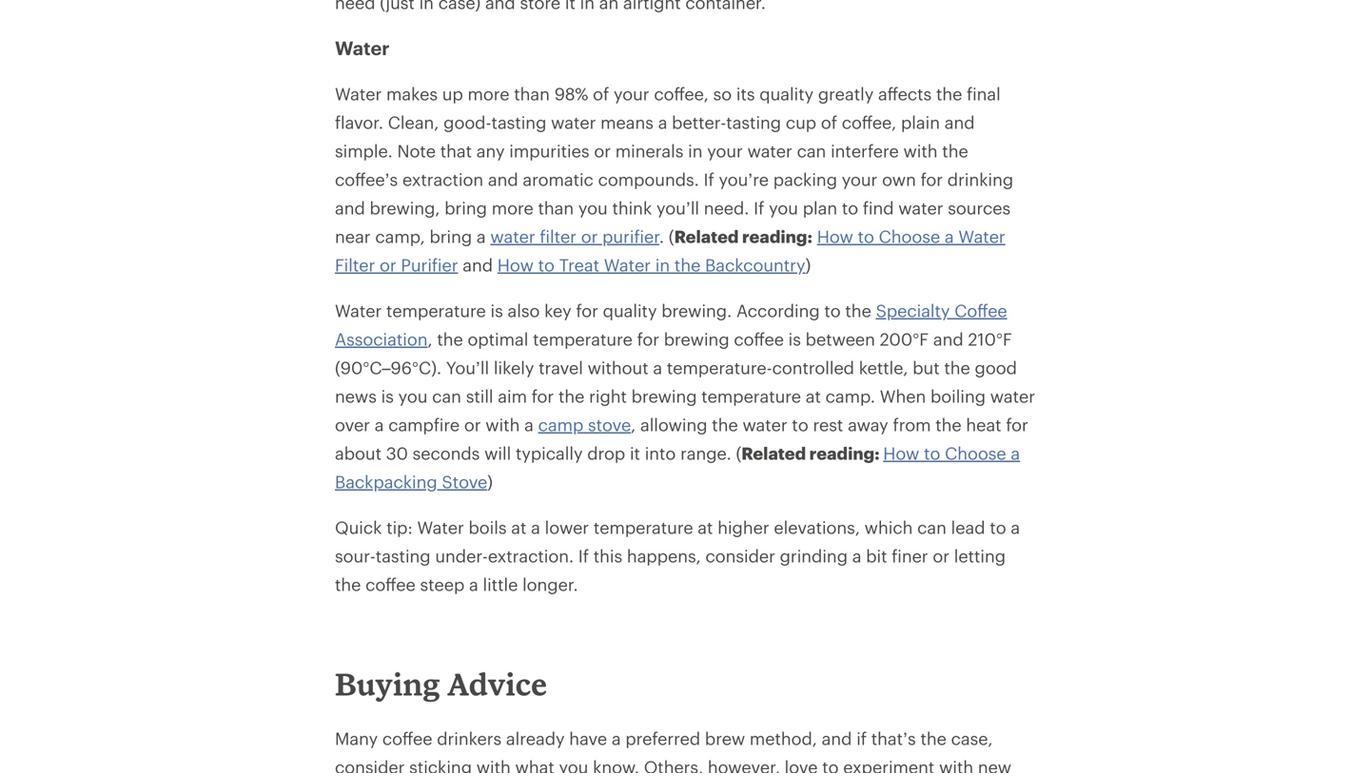 Task type: vqa. For each thing, say whether or not it's contained in the screenshot.
boiling
yes



Task type: describe. For each thing, give the bounding box(es) containing it.
1 vertical spatial than
[[538, 198, 574, 218]]

coffee
[[954, 301, 1007, 321]]

water makes up more than 98% of your coffee, so its quality greatly affects the final flavor. clean, good-tasting water means a better-tasting cup of coffee, plain and simple. note that any impurities or minerals in your water can interfere with the coffee's extraction and aromatic compounds. if you're packing your own for drinking and brewing, bring more than you think you'll need. if you plan to find water sources near camp, bring a
[[335, 84, 1013, 247]]

that's
[[871, 729, 916, 749]]

kettle,
[[859, 358, 908, 378]]

the left final
[[936, 84, 962, 104]]

or inside , the optimal temperature for brewing coffee is between 200°f and 210°f (90°c–96°c). you'll likely travel without a temperature-controlled kettle, but the good news is you can still aim for the right brewing temperature at camp. when boiling water over a campfire or with a
[[464, 415, 481, 435]]

impurities
[[509, 141, 589, 161]]

final
[[967, 84, 1001, 104]]

good
[[975, 358, 1017, 378]]

how for water
[[817, 227, 853, 247]]

sources
[[948, 198, 1011, 218]]

and right purifier
[[463, 255, 493, 275]]

brew
[[705, 729, 745, 749]]

0 vertical spatial more
[[468, 84, 509, 104]]

brewing.
[[661, 301, 732, 321]]

the up between
[[845, 301, 871, 321]]

quality inside water makes up more than 98% of your coffee, so its quality greatly affects the final flavor. clean, good-tasting water means a better-tasting cup of coffee, plain and simple. note that any impurities or minerals in your water can interfere with the coffee's extraction and aromatic compounds. if you're packing your own for drinking and brewing, bring more than you think you'll need. if you plan to find water sources near camp, bring a
[[760, 84, 814, 104]]

affects
[[878, 84, 932, 104]]

allowing
[[640, 415, 707, 435]]

how to choose a backpacking stove link
[[335, 444, 1020, 492]]

steep
[[420, 575, 464, 595]]

choose for how to choose a water filter or purifier
[[879, 227, 940, 247]]

many
[[335, 729, 378, 749]]

you up water filter or purifier link
[[578, 198, 608, 218]]

and down any at the top of the page
[[488, 170, 518, 190]]

the inside quick tip: water boils at a lower temperature at higher elevations, which can lead to a sour-tasting under-extraction. if this happens, consider grinding a bit finer or letting the coffee steep a little longer.
[[335, 575, 361, 595]]

, the optimal temperature for brewing coffee is between 200°f and 210°f (90°c–96°c). you'll likely travel without a temperature-controlled kettle, but the good news is you can still aim for the right brewing temperature at camp. when boiling water over a campfire or with a
[[335, 329, 1035, 435]]

with down drinkers
[[476, 758, 511, 773]]

interfere
[[831, 141, 899, 161]]

( inside , allowing the water to rest away from the heat for about 30 seconds will typically drop it into range. (
[[736, 444, 741, 464]]

if
[[856, 729, 867, 749]]

sticking
[[409, 758, 472, 773]]

bit
[[866, 546, 887, 566]]

simple.
[[335, 141, 393, 161]]

treat
[[559, 255, 599, 275]]

you inside many coffee drinkers already have a preferred brew method, and if that's the case, consider sticking with what you know. others, however, love to experiment with ne
[[559, 758, 588, 773]]

and down final
[[945, 112, 975, 132]]

0 horizontal spatial how
[[497, 255, 534, 275]]

1 vertical spatial reading:
[[809, 444, 880, 464]]

which
[[864, 518, 913, 538]]

quick tip: water boils at a lower temperature at higher elevations, which can lead to a sour-tasting under-extraction. if this happens, consider grinding a bit finer or letting the coffee steep a little longer.
[[335, 518, 1020, 595]]

(90°c–96°c).
[[335, 358, 442, 378]]

for right aim
[[532, 386, 554, 406]]

specialty
[[876, 301, 950, 321]]

, for the
[[428, 329, 432, 349]]

any
[[476, 141, 505, 161]]

how for backpacking
[[883, 444, 919, 464]]

specialty coffee association
[[335, 301, 1007, 349]]

for inside water makes up more than 98% of your coffee, so its quality greatly affects the final flavor. clean, good-tasting water means a better-tasting cup of coffee, plain and simple. note that any impurities or minerals in your water can interfere with the coffee's extraction and aromatic compounds. if you're packing your own for drinking and brewing, bring more than you think you'll need. if you plan to find water sources near camp, bring a
[[921, 170, 943, 190]]

water inside water makes up more than 98% of your coffee, so its quality greatly affects the final flavor. clean, good-tasting water means a better-tasting cup of coffee, plain and simple. note that any impurities or minerals in your water can interfere with the coffee's extraction and aromatic compounds. if you're packing your own for drinking and brewing, bring more than you think you'll need. if you plan to find water sources near camp, bring a
[[335, 84, 382, 104]]

how to choose a water filter or purifier
[[335, 227, 1005, 275]]

1 vertical spatial quality
[[603, 301, 657, 321]]

or up 'treat'
[[581, 227, 598, 247]]

need.
[[704, 198, 749, 218]]

controlled
[[772, 358, 854, 378]]

a inside the how to choose a water filter or purifier
[[945, 227, 954, 247]]

filter
[[540, 227, 577, 247]]

the down 'water filter or purifier . ( related reading:'
[[674, 255, 701, 275]]

brewing,
[[370, 198, 440, 218]]

lead
[[951, 518, 985, 538]]

1 vertical spatial your
[[707, 141, 743, 161]]

0 vertical spatial )
[[805, 255, 811, 275]]

a inside many coffee drinkers already have a preferred brew method, and if that's the case, consider sticking with what you know. others, however, love to experiment with ne
[[612, 729, 621, 749]]

under-
[[435, 546, 488, 566]]

to up between
[[824, 301, 841, 321]]

a left 'bit'
[[852, 546, 861, 566]]

water inside quick tip: water boils at a lower temperature at higher elevations, which can lead to a sour-tasting under-extraction. if this happens, consider grinding a bit finer or letting the coffee steep a little longer.
[[417, 518, 464, 538]]

and inside , the optimal temperature for brewing coffee is between 200°f and 210°f (90°c–96°c). you'll likely travel without a temperature-controlled kettle, but the good news is you can still aim for the right brewing temperature at camp. when boiling water over a campfire or with a
[[933, 329, 963, 349]]

water filter or purifier . ( related reading:
[[490, 227, 812, 247]]

drinking
[[947, 170, 1013, 190]]

elevations,
[[774, 518, 860, 538]]

can inside water makes up more than 98% of your coffee, so its quality greatly affects the final flavor. clean, good-tasting water means a better-tasting cup of coffee, plain and simple. note that any impurities or minerals in your water can interfere with the coffee's extraction and aromatic compounds. if you're packing your own for drinking and brewing, bring more than you think you'll need. if you plan to find water sources near camp, bring a
[[797, 141, 826, 161]]

for inside , allowing the water to rest away from the heat for about 30 seconds will typically drop it into range. (
[[1006, 415, 1028, 435]]

the inside many coffee drinkers already have a preferred brew method, and if that's the case, consider sticking with what you know. others, however, love to experiment with ne
[[920, 729, 946, 749]]

likely
[[494, 358, 534, 378]]

a up extraction.
[[531, 518, 540, 538]]

water down own
[[898, 198, 943, 218]]

and inside many coffee drinkers already have a preferred brew method, and if that's the case, consider sticking with what you know. others, however, love to experiment with ne
[[822, 729, 852, 749]]

rest
[[813, 415, 843, 435]]

how to choose a backpacking stove
[[335, 444, 1020, 492]]

2 horizontal spatial tasting
[[726, 112, 781, 132]]

water down 98%
[[551, 112, 596, 132]]

consider inside many coffee drinkers already have a preferred brew method, and if that's the case, consider sticking with what you know. others, however, love to experiment with ne
[[335, 758, 405, 773]]

, for allowing
[[631, 415, 636, 435]]

to inside , allowing the water to rest away from the heat for about 30 seconds will typically drop it into range. (
[[792, 415, 808, 435]]

a up minerals
[[658, 112, 667, 132]]

to down filter
[[538, 255, 555, 275]]

camp,
[[375, 227, 425, 247]]

1 horizontal spatial related
[[741, 444, 806, 464]]

think
[[612, 198, 652, 218]]

letting
[[954, 546, 1006, 566]]

2 horizontal spatial your
[[842, 170, 878, 190]]

coffee inside quick tip: water boils at a lower temperature at higher elevations, which can lead to a sour-tasting under-extraction. if this happens, consider grinding a bit finer or letting the coffee steep a little longer.
[[365, 575, 415, 595]]

water up makes
[[335, 37, 398, 59]]

boiling
[[930, 386, 986, 406]]

others,
[[644, 758, 703, 773]]

purifier
[[602, 227, 659, 247]]

what
[[515, 758, 554, 773]]

0 vertical spatial brewing
[[664, 329, 729, 349]]

own
[[882, 170, 916, 190]]

the up range.
[[712, 415, 738, 435]]

if inside quick tip: water boils at a lower temperature at higher elevations, which can lead to a sour-tasting under-extraction. if this happens, consider grinding a bit finer or letting the coffee steep a little longer.
[[578, 546, 589, 566]]

right
[[589, 386, 627, 406]]

plan
[[803, 198, 837, 218]]

in inside water makes up more than 98% of your coffee, so its quality greatly affects the final flavor. clean, good-tasting water means a better-tasting cup of coffee, plain and simple. note that any impurities or minerals in your water can interfere with the coffee's extraction and aromatic compounds. if you're packing your own for drinking and brewing, bring more than you think you'll need. if you plan to find water sources near camp, bring a
[[688, 141, 703, 161]]

into
[[645, 444, 676, 464]]

filter
[[335, 255, 375, 275]]

good-
[[443, 112, 491, 132]]

advice
[[447, 666, 547, 703]]

1 vertical spatial more
[[492, 198, 533, 218]]

a right lead
[[1011, 518, 1020, 538]]

with down case,
[[939, 758, 973, 773]]

makes
[[386, 84, 438, 104]]

and how to treat water in the backcountry )
[[458, 255, 811, 275]]

and up near
[[335, 198, 365, 218]]

method,
[[750, 729, 817, 749]]

0 vertical spatial of
[[593, 84, 609, 104]]

means
[[600, 112, 654, 132]]

the down travel
[[558, 386, 584, 406]]

0 horizontal spatial related
[[674, 227, 739, 247]]

camp.
[[825, 386, 875, 406]]

to inside how to choose a backpacking stove
[[924, 444, 940, 464]]

water filter or purifier link
[[490, 227, 659, 247]]

you'll
[[446, 358, 489, 378]]

cup
[[786, 112, 816, 132]]

extraction.
[[488, 546, 574, 566]]

packing
[[773, 170, 837, 190]]

0 horizontal spatial in
[[655, 255, 670, 275]]

over
[[335, 415, 370, 435]]

minerals
[[615, 141, 683, 161]]

0 horizontal spatial )
[[487, 472, 493, 492]]

water down purifier
[[604, 255, 651, 275]]

according
[[736, 301, 820, 321]]

near
[[335, 227, 371, 247]]

consider inside quick tip: water boils at a lower temperature at higher elevations, which can lead to a sour-tasting under-extraction. if this happens, consider grinding a bit finer or letting the coffee steep a little longer.
[[705, 546, 775, 566]]

temperature up travel
[[533, 329, 632, 349]]

stove
[[588, 415, 631, 435]]

, allowing the water to rest away from the heat for about 30 seconds will typically drop it into range. (
[[335, 415, 1028, 464]]

the up you'll
[[437, 329, 463, 349]]

the down boiling
[[935, 415, 961, 435]]

purifier
[[401, 255, 458, 275]]

backpacking
[[335, 472, 437, 492]]

water up association
[[335, 301, 382, 321]]

note
[[397, 141, 436, 161]]



Task type: locate. For each thing, give the bounding box(es) containing it.
aim
[[498, 386, 527, 406]]

0 horizontal spatial is
[[381, 386, 394, 406]]

your up you're
[[707, 141, 743, 161]]

however,
[[708, 758, 780, 773]]

1 horizontal spatial your
[[707, 141, 743, 161]]

) down will
[[487, 472, 493, 492]]

1 horizontal spatial quality
[[760, 84, 814, 104]]

0 vertical spatial coffee,
[[654, 84, 709, 104]]

tasting inside quick tip: water boils at a lower temperature at higher elevations, which can lead to a sour-tasting under-extraction. if this happens, consider grinding a bit finer or letting the coffee steep a little longer.
[[376, 546, 431, 566]]

1 horizontal spatial )
[[805, 255, 811, 275]]

the
[[936, 84, 962, 104], [942, 141, 968, 161], [674, 255, 701, 275], [845, 301, 871, 321], [437, 329, 463, 349], [944, 358, 970, 378], [558, 386, 584, 406], [712, 415, 738, 435], [935, 415, 961, 435], [335, 575, 361, 595], [920, 729, 946, 749]]

if up the 'need.'
[[704, 170, 714, 190]]

camp
[[538, 415, 583, 435]]

or inside the how to choose a water filter or purifier
[[380, 255, 396, 275]]

( right range.
[[736, 444, 741, 464]]

1 vertical spatial how
[[497, 255, 534, 275]]

temperature down temperature-
[[701, 386, 801, 406]]

that
[[440, 141, 472, 161]]

1 horizontal spatial tasting
[[491, 112, 546, 132]]

a down extraction
[[477, 227, 486, 247]]

clean,
[[388, 112, 439, 132]]

2 vertical spatial how
[[883, 444, 919, 464]]

0 horizontal spatial consider
[[335, 758, 405, 773]]

water down good
[[990, 386, 1035, 406]]

0 vertical spatial your
[[614, 84, 649, 104]]

1 horizontal spatial how
[[817, 227, 853, 247]]

2 horizontal spatial can
[[917, 518, 947, 538]]

choose for how to choose a backpacking stove
[[945, 444, 1006, 464]]

a
[[658, 112, 667, 132], [477, 227, 486, 247], [945, 227, 954, 247], [653, 358, 662, 378], [375, 415, 384, 435], [524, 415, 534, 435], [1011, 444, 1020, 464], [531, 518, 540, 538], [1011, 518, 1020, 538], [852, 546, 861, 566], [469, 575, 478, 595], [612, 729, 621, 749]]

to inside many coffee drinkers already have a preferred brew method, and if that's the case, consider sticking with what you know. others, however, love to experiment with ne
[[822, 758, 839, 773]]

0 horizontal spatial ,
[[428, 329, 432, 349]]

0 vertical spatial how
[[817, 227, 853, 247]]

a down sources
[[945, 227, 954, 247]]

0 horizontal spatial your
[[614, 84, 649, 104]]

quality up cup
[[760, 84, 814, 104]]

will
[[484, 444, 511, 464]]

news
[[335, 386, 377, 406]]

1 horizontal spatial in
[[688, 141, 703, 161]]

bring down extraction
[[445, 198, 487, 218]]

1 horizontal spatial can
[[797, 141, 826, 161]]

2 vertical spatial your
[[842, 170, 878, 190]]

0 vertical spatial than
[[514, 84, 550, 104]]

you inside , the optimal temperature for brewing coffee is between 200°f and 210°f (90°c–96°c). you'll likely travel without a temperature-controlled kettle, but the good news is you can still aim for the right brewing temperature at camp. when boiling water over a campfire or with a
[[398, 386, 428, 406]]

temperature-
[[667, 358, 772, 378]]

tasting down tip:
[[376, 546, 431, 566]]

2 vertical spatial is
[[381, 386, 394, 406]]

its
[[736, 84, 755, 104]]

the left case,
[[920, 729, 946, 749]]

or down 'means'
[[594, 141, 611, 161]]

you down have
[[559, 758, 588, 773]]

how to treat water in the backcountry link
[[497, 255, 805, 275]]

0 vertical spatial can
[[797, 141, 826, 161]]

1 horizontal spatial if
[[704, 170, 714, 190]]

to inside water makes up more than 98% of your coffee, so its quality greatly affects the final flavor. clean, good-tasting water means a better-tasting cup of coffee, plain and simple. note that any impurities or minerals in your water can interfere with the coffee's extraction and aromatic compounds. if you're packing your own for drinking and brewing, bring more than you think you'll need. if you plan to find water sources near camp, bring a
[[842, 198, 858, 218]]

a left little
[[469, 575, 478, 595]]

to inside the how to choose a water filter or purifier
[[858, 227, 874, 247]]

a inside how to choose a backpacking stove
[[1011, 444, 1020, 464]]

more down aromatic
[[492, 198, 533, 218]]

if down you're
[[754, 198, 764, 218]]

so
[[713, 84, 732, 104]]

0 vertical spatial (
[[669, 227, 674, 247]]

can up packing
[[797, 141, 826, 161]]

can inside quick tip: water boils at a lower temperature at higher elevations, which can lead to a sour-tasting under-extraction. if this happens, consider grinding a bit finer or letting the coffee steep a little longer.
[[917, 518, 947, 538]]

or down still
[[464, 415, 481, 435]]

finer
[[892, 546, 928, 566]]

0 horizontal spatial coffee,
[[654, 84, 709, 104]]

0 vertical spatial choose
[[879, 227, 940, 247]]

with down "plain"
[[903, 141, 938, 161]]

or inside water makes up more than 98% of your coffee, so its quality greatly affects the final flavor. clean, good-tasting water means a better-tasting cup of coffee, plain and simple. note that any impurities or minerals in your water can interfere with the coffee's extraction and aromatic compounds. if you're packing your own for drinking and brewing, bring more than you think you'll need. if you plan to find water sources near camp, bring a
[[594, 141, 611, 161]]

about
[[335, 444, 381, 464]]

how inside how to choose a backpacking stove
[[883, 444, 919, 464]]

plain
[[901, 112, 940, 132]]

1 vertical spatial choose
[[945, 444, 1006, 464]]

backcountry
[[705, 255, 805, 275]]

choose down heat
[[945, 444, 1006, 464]]

2 horizontal spatial at
[[806, 386, 821, 406]]

camp stove link
[[538, 415, 631, 435]]

also
[[508, 301, 540, 321]]

and left if
[[822, 729, 852, 749]]

bring
[[445, 198, 487, 218], [430, 227, 472, 247]]

how
[[817, 227, 853, 247], [497, 255, 534, 275], [883, 444, 919, 464]]

optimal
[[468, 329, 528, 349]]

, inside , the optimal temperature for brewing coffee is between 200°f and 210°f (90°c–96°c). you'll likely travel without a temperature-controlled kettle, but the good news is you can still aim for the right brewing temperature at camp. when boiling water over a campfire or with a
[[428, 329, 432, 349]]

with inside water makes up more than 98% of your coffee, so its quality greatly affects the final flavor. clean, good-tasting water means a better-tasting cup of coffee, plain and simple. note that any impurities or minerals in your water can interfere with the coffee's extraction and aromatic compounds. if you're packing your own for drinking and brewing, bring more than you think you'll need. if you plan to find water sources near camp, bring a
[[903, 141, 938, 161]]

you
[[578, 198, 608, 218], [769, 198, 798, 218], [398, 386, 428, 406], [559, 758, 588, 773]]

love
[[785, 758, 818, 773]]

can
[[797, 141, 826, 161], [432, 386, 461, 406], [917, 518, 947, 538]]

this
[[593, 546, 622, 566]]

from
[[893, 415, 931, 435]]

to down from
[[924, 444, 940, 464]]

1 horizontal spatial consider
[[705, 546, 775, 566]]

0 vertical spatial in
[[688, 141, 703, 161]]

of right 98%
[[593, 84, 609, 104]]

coffee down sour-
[[365, 575, 415, 595]]

1 vertical spatial brewing
[[631, 386, 697, 406]]

1 vertical spatial of
[[821, 112, 837, 132]]

water left filter
[[490, 227, 535, 247]]

related right range.
[[741, 444, 806, 464]]

in down .
[[655, 255, 670, 275]]

it
[[630, 444, 640, 464]]

and up but
[[933, 329, 963, 349]]

the up drinking
[[942, 141, 968, 161]]

to right love
[[822, 758, 839, 773]]

2 horizontal spatial if
[[754, 198, 764, 218]]

1 vertical spatial bring
[[430, 227, 472, 247]]

you're
[[719, 170, 769, 190]]

coffee
[[734, 329, 784, 349], [365, 575, 415, 595], [382, 729, 432, 749]]

consider down higher
[[705, 546, 775, 566]]

is down according
[[788, 329, 801, 349]]

still
[[466, 386, 493, 406]]

brewing up allowing
[[631, 386, 697, 406]]

1 vertical spatial consider
[[335, 758, 405, 773]]

1 horizontal spatial is
[[490, 301, 503, 321]]

more up good-
[[468, 84, 509, 104]]

or down the camp,
[[380, 255, 396, 275]]

when
[[880, 386, 926, 406]]

0 horizontal spatial quality
[[603, 301, 657, 321]]

stove
[[442, 472, 487, 492]]

1 horizontal spatial choose
[[945, 444, 1006, 464]]

.
[[659, 227, 664, 247]]

coffee, up better- on the top of page
[[654, 84, 709, 104]]

is
[[490, 301, 503, 321], [788, 329, 801, 349], [381, 386, 394, 406]]

how to choose a water filter or purifier link
[[335, 227, 1005, 275]]

1 vertical spatial coffee
[[365, 575, 415, 595]]

than left 98%
[[514, 84, 550, 104]]

coffee,
[[654, 84, 709, 104], [842, 112, 896, 132]]

travel
[[539, 358, 583, 378]]

reading: up backcountry in the right top of the page
[[742, 227, 812, 247]]

with
[[903, 141, 938, 161], [485, 415, 520, 435], [476, 758, 511, 773], [939, 758, 973, 773]]

0 horizontal spatial at
[[511, 518, 527, 538]]

with inside , the optimal temperature for brewing coffee is between 200°f and 210°f (90°c–96°c). you'll likely travel without a temperature-controlled kettle, but the good news is you can still aim for the right brewing temperature at camp. when boiling water over a campfire or with a
[[485, 415, 520, 435]]

0 vertical spatial ,
[[428, 329, 432, 349]]

at down controlled
[[806, 386, 821, 406]]

0 vertical spatial bring
[[445, 198, 487, 218]]

tasting down its
[[726, 112, 781, 132]]

case,
[[951, 729, 993, 749]]

coffee up sticking
[[382, 729, 432, 749]]

brewing down brewing.
[[664, 329, 729, 349]]

typically
[[516, 444, 583, 464]]

0 horizontal spatial choose
[[879, 227, 940, 247]]

0 vertical spatial consider
[[705, 546, 775, 566]]

a right without
[[653, 358, 662, 378]]

water inside , the optimal temperature for brewing coffee is between 200°f and 210°f (90°c–96°c). you'll likely travel without a temperature-controlled kettle, but the good news is you can still aim for the right brewing temperature at camp. when boiling water over a campfire or with a
[[990, 386, 1035, 406]]

0 vertical spatial coffee
[[734, 329, 784, 349]]

at inside , the optimal temperature for brewing coffee is between 200°f and 210°f (90°c–96°c). you'll likely travel without a temperature-controlled kettle, but the good news is you can still aim for the right brewing temperature at camp. when boiling water over a campfire or with a
[[806, 386, 821, 406]]

98%
[[554, 84, 588, 104]]

coffee's
[[335, 170, 398, 190]]

) up according
[[805, 255, 811, 275]]

2 vertical spatial if
[[578, 546, 589, 566]]

at left higher
[[698, 518, 713, 538]]

1 vertical spatial coffee,
[[842, 112, 896, 132]]

1 vertical spatial if
[[754, 198, 764, 218]]

0 horizontal spatial can
[[432, 386, 461, 406]]

2 horizontal spatial is
[[788, 329, 801, 349]]

away
[[848, 415, 888, 435]]

seconds
[[413, 444, 480, 464]]

1 vertical spatial in
[[655, 255, 670, 275]]

1 horizontal spatial of
[[821, 112, 837, 132]]

1 vertical spatial )
[[487, 472, 493, 492]]

your
[[614, 84, 649, 104], [707, 141, 743, 161], [842, 170, 878, 190]]

experiment
[[843, 758, 935, 773]]

to inside quick tip: water boils at a lower temperature at higher elevations, which can lead to a sour-tasting under-extraction. if this happens, consider grinding a bit finer or letting the coffee steep a little longer.
[[990, 518, 1006, 538]]

choose inside how to choose a backpacking stove
[[945, 444, 1006, 464]]

or inside quick tip: water boils at a lower temperature at higher elevations, which can lead to a sour-tasting under-extraction. if this happens, consider grinding a bit finer or letting the coffee steep a little longer.
[[933, 546, 949, 566]]

2 horizontal spatial how
[[883, 444, 919, 464]]

coffee inside , the optimal temperature for brewing coffee is between 200°f and 210°f (90°c–96°c). you'll likely travel without a temperature-controlled kettle, but the good news is you can still aim for the right brewing temperature at camp. when boiling water over a campfire or with a
[[734, 329, 784, 349]]

how up the also
[[497, 255, 534, 275]]

water down sources
[[958, 227, 1005, 247]]

1 horizontal spatial ,
[[631, 415, 636, 435]]

temperature down purifier
[[386, 301, 486, 321]]

temperature
[[386, 301, 486, 321], [533, 329, 632, 349], [701, 386, 801, 406], [594, 518, 693, 538]]

at up extraction.
[[511, 518, 527, 538]]

coffee inside many coffee drinkers already have a preferred brew method, and if that's the case, consider sticking with what you know. others, however, love to experiment with ne
[[382, 729, 432, 749]]

to left find
[[842, 198, 858, 218]]

)
[[805, 255, 811, 275], [487, 472, 493, 492]]

many coffee drinkers already have a preferred brew method, and if that's the case, consider sticking with what you know. others, however, love to experiment with ne
[[335, 729, 1013, 773]]

for right key
[[576, 301, 598, 321]]

0 vertical spatial if
[[704, 170, 714, 190]]

water up 'related reading:'
[[743, 415, 787, 435]]

drop
[[587, 444, 625, 464]]

how down "plan"
[[817, 227, 853, 247]]

1 vertical spatial (
[[736, 444, 741, 464]]

lower
[[545, 518, 589, 538]]

in down better- on the top of page
[[688, 141, 703, 161]]

1 horizontal spatial coffee,
[[842, 112, 896, 132]]

1 horizontal spatial at
[[698, 518, 713, 538]]

for right heat
[[1006, 415, 1028, 435]]

quality down and how to treat water in the backcountry )
[[603, 301, 657, 321]]

0 horizontal spatial if
[[578, 546, 589, 566]]

bring up purifier
[[430, 227, 472, 247]]

to right lead
[[990, 518, 1006, 538]]

0 horizontal spatial (
[[669, 227, 674, 247]]

know.
[[593, 758, 639, 773]]

temperature up happens,
[[594, 518, 693, 538]]

0 vertical spatial related
[[674, 227, 739, 247]]

your up 'means'
[[614, 84, 649, 104]]

how inside the how to choose a water filter or purifier
[[817, 227, 853, 247]]

temperature inside quick tip: water boils at a lower temperature at higher elevations, which can lead to a sour-tasting under-extraction. if this happens, consider grinding a bit finer or letting the coffee steep a little longer.
[[594, 518, 693, 538]]

water inside , allowing the water to rest away from the heat for about 30 seconds will typically drop it into range. (
[[743, 415, 787, 435]]

1 vertical spatial is
[[788, 329, 801, 349]]

2 vertical spatial coffee
[[382, 729, 432, 749]]

quick
[[335, 518, 382, 538]]

a up the know.
[[612, 729, 621, 749]]

for right own
[[921, 170, 943, 190]]

buying advice
[[335, 666, 547, 703]]

little
[[483, 575, 518, 595]]

water inside the how to choose a water filter or purifier
[[958, 227, 1005, 247]]

0 vertical spatial is
[[490, 301, 503, 321]]

aromatic
[[523, 170, 593, 190]]

1 vertical spatial related
[[741, 444, 806, 464]]

is left the also
[[490, 301, 503, 321]]

1 vertical spatial ,
[[631, 415, 636, 435]]

a down good
[[1011, 444, 1020, 464]]

sour-
[[335, 546, 376, 566]]

if left this
[[578, 546, 589, 566]]

0 horizontal spatial tasting
[[376, 546, 431, 566]]

0 vertical spatial quality
[[760, 84, 814, 104]]

campfire
[[388, 415, 460, 435]]

2 vertical spatial can
[[917, 518, 947, 538]]

a left camp
[[524, 415, 534, 435]]

210°f
[[968, 329, 1012, 349]]

0 horizontal spatial of
[[593, 84, 609, 104]]

coffee, up interfere
[[842, 112, 896, 132]]

tasting up any at the top of the page
[[491, 112, 546, 132]]

your down interfere
[[842, 170, 878, 190]]

choose down find
[[879, 227, 940, 247]]

the up boiling
[[944, 358, 970, 378]]

,
[[428, 329, 432, 349], [631, 415, 636, 435]]

choose inside the how to choose a water filter or purifier
[[879, 227, 940, 247]]

30
[[386, 444, 408, 464]]

water up under-
[[417, 518, 464, 538]]

1 horizontal spatial (
[[736, 444, 741, 464]]

you down packing
[[769, 198, 798, 218]]

related down the 'need.'
[[674, 227, 739, 247]]

, up it
[[631, 415, 636, 435]]

water up flavor. at the left of the page
[[335, 84, 382, 104]]

a right over
[[375, 415, 384, 435]]

water up you're
[[747, 141, 792, 161]]

already
[[506, 729, 565, 749]]

200°f
[[880, 329, 929, 349]]

0 vertical spatial reading:
[[742, 227, 812, 247]]

than down aromatic
[[538, 198, 574, 218]]

for up without
[[637, 329, 659, 349]]

but
[[913, 358, 940, 378]]

( right .
[[669, 227, 674, 247]]

1 vertical spatial can
[[432, 386, 461, 406]]

, inside , allowing the water to rest away from the heat for about 30 seconds will typically drop it into range. (
[[631, 415, 636, 435]]

of right cup
[[821, 112, 837, 132]]

in
[[688, 141, 703, 161], [655, 255, 670, 275]]

flavor.
[[335, 112, 383, 132]]

, up (90°c–96°c).
[[428, 329, 432, 349]]

for
[[921, 170, 943, 190], [576, 301, 598, 321], [637, 329, 659, 349], [532, 386, 554, 406], [1006, 415, 1028, 435]]

can inside , the optimal temperature for brewing coffee is between 200°f and 210°f (90°c–96°c). you'll likely travel without a temperature-controlled kettle, but the good news is you can still aim for the right brewing temperature at camp. when boiling water over a campfire or with a
[[432, 386, 461, 406]]

greatly
[[818, 84, 874, 104]]

grinding
[[780, 546, 848, 566]]



